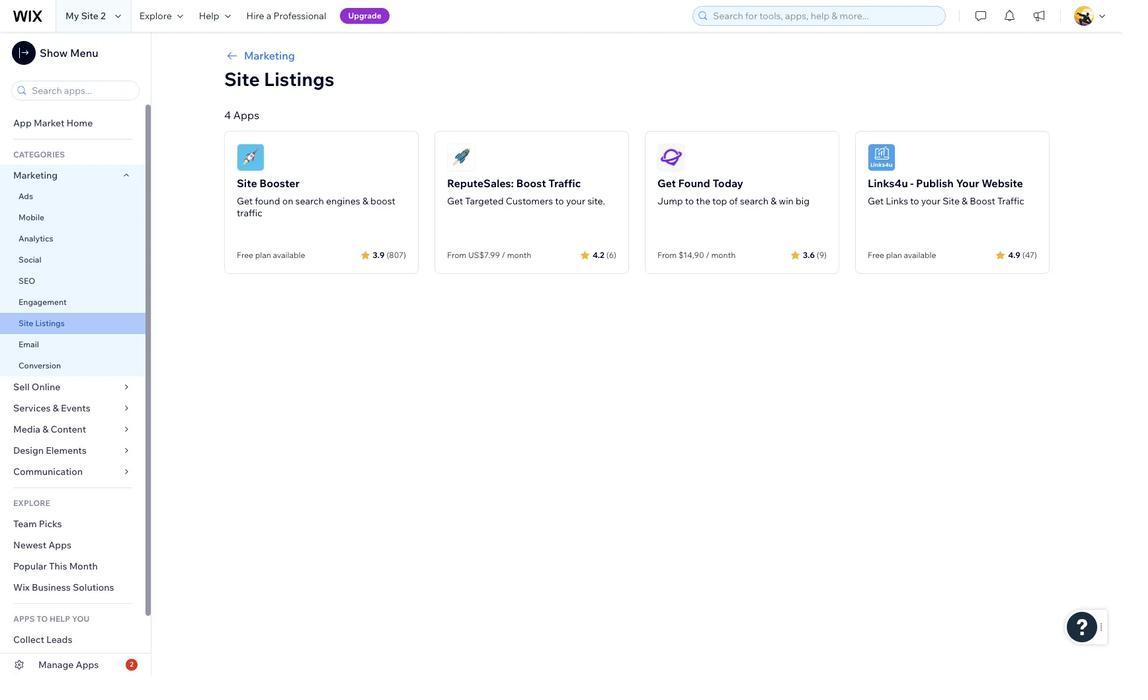 Task type: describe. For each thing, give the bounding box(es) containing it.
top
[[712, 195, 727, 207]]

team picks link
[[0, 513, 146, 534]]

search inside site booster get found on search engines & boost traffic
[[295, 195, 324, 207]]

publish
[[916, 177, 954, 190]]

reputesales: boost traffic logo image
[[447, 144, 475, 171]]

my
[[65, 10, 79, 22]]

help
[[50, 614, 70, 624]]

search inside the get found today jump to the top of search & win big
[[740, 195, 769, 207]]

us$7.99
[[468, 250, 500, 260]]

explore
[[13, 498, 50, 508]]

1 horizontal spatial marketing
[[244, 49, 295, 62]]

a
[[266, 10, 271, 22]]

engagement link
[[0, 292, 146, 313]]

media
[[13, 423, 40, 435]]

home
[[66, 117, 93, 129]]

4.2 (6)
[[593, 250, 616, 260]]

events
[[61, 402, 90, 414]]

popular this month
[[13, 560, 98, 572]]

app
[[13, 117, 32, 129]]

links4u - publish your website logo image
[[868, 144, 896, 171]]

email
[[19, 339, 39, 349]]

market
[[34, 117, 64, 129]]

3.6 (9)
[[803, 250, 827, 260]]

my site 2
[[65, 10, 106, 22]]

this
[[49, 560, 67, 572]]

media & content
[[13, 423, 86, 435]]

wix business solutions link
[[0, 577, 146, 598]]

$14,90
[[679, 250, 704, 260]]

show
[[40, 46, 68, 60]]

collect leads link
[[0, 629, 146, 650]]

business
[[32, 581, 71, 593]]

from $14,90 / month
[[657, 250, 736, 260]]

site up 4 apps
[[224, 67, 260, 91]]

get found today jump to the top of search & win big
[[657, 177, 810, 207]]

your inside reputesales: boost traffic get targeted customers to your site.
[[566, 195, 585, 207]]

& inside services & events link
[[53, 402, 59, 414]]

analytics
[[19, 233, 53, 243]]

available for publish
[[904, 250, 936, 260]]

free for get
[[237, 250, 253, 260]]

found
[[255, 195, 280, 207]]

collect leads
[[13, 634, 72, 646]]

to inside the get found today jump to the top of search & win big
[[685, 195, 694, 207]]

show menu button
[[12, 41, 98, 65]]

team
[[13, 518, 37, 530]]

app market home
[[13, 117, 93, 129]]

4
[[224, 108, 231, 122]]

free plan available for get
[[237, 250, 305, 260]]

seo
[[19, 276, 35, 286]]

conversion
[[19, 360, 61, 370]]

& inside site booster get found on search engines & boost traffic
[[362, 195, 368, 207]]

categories
[[13, 149, 65, 159]]

from for get
[[657, 250, 677, 260]]

popular this month link
[[0, 556, 146, 577]]

hire
[[246, 10, 264, 22]]

mobile link
[[0, 207, 146, 228]]

apps
[[13, 614, 35, 624]]

picks
[[39, 518, 62, 530]]

site inside site booster get found on search engines & boost traffic
[[237, 177, 257, 190]]

free plan available for publish
[[868, 250, 936, 260]]

links4u - publish your website get links to your site & boost traffic
[[868, 177, 1024, 207]]

reputesales: boost traffic get targeted customers to your site.
[[447, 177, 605, 207]]

0 vertical spatial site listings
[[224, 67, 334, 91]]

manage apps
[[38, 659, 99, 671]]

0 vertical spatial 2
[[101, 10, 106, 22]]

traffic inside reputesales: boost traffic get targeted customers to your site.
[[549, 177, 581, 190]]

of
[[729, 195, 738, 207]]

site up email
[[19, 318, 33, 328]]

professional
[[274, 10, 326, 22]]

newest apps link
[[0, 534, 146, 556]]

plan for get
[[255, 250, 271, 260]]

communication link
[[0, 461, 146, 482]]

/ for found
[[706, 250, 710, 260]]

free for publish
[[868, 250, 884, 260]]

site right my
[[81, 10, 98, 22]]

ads link
[[0, 186, 146, 207]]

available for get
[[273, 250, 305, 260]]

services
[[13, 402, 51, 414]]

& inside 'links4u - publish your website get links to your site & boost traffic'
[[962, 195, 968, 207]]

seo link
[[0, 271, 146, 292]]

apps for manage apps
[[76, 659, 99, 671]]

(6)
[[606, 250, 616, 260]]

boost
[[370, 195, 396, 207]]

conversion link
[[0, 355, 146, 376]]

media & content link
[[0, 419, 146, 440]]

& inside media & content 'link'
[[42, 423, 49, 435]]

plan for publish
[[886, 250, 902, 260]]

/ for boost
[[502, 250, 505, 260]]

customers
[[506, 195, 553, 207]]

popular
[[13, 560, 47, 572]]

site booster get found on search engines & boost traffic
[[237, 177, 396, 219]]

(47)
[[1022, 250, 1037, 260]]

show menu
[[40, 46, 98, 60]]

4.9
[[1008, 250, 1020, 260]]

design elements
[[13, 445, 87, 456]]



Task type: vqa. For each thing, say whether or not it's contained in the screenshot.
Customize Your Logo button
no



Task type: locate. For each thing, give the bounding box(es) containing it.
/
[[502, 250, 505, 260], [706, 250, 710, 260]]

1 from from the left
[[447, 250, 466, 260]]

win
[[779, 195, 794, 207]]

today
[[713, 177, 743, 190]]

2 right my
[[101, 10, 106, 22]]

services & events link
[[0, 398, 146, 419]]

1 horizontal spatial month
[[711, 250, 736, 260]]

1 horizontal spatial apps
[[76, 659, 99, 671]]

apps down collect leads link
[[76, 659, 99, 671]]

0 vertical spatial marketing link
[[224, 48, 1050, 64]]

0 horizontal spatial free
[[237, 250, 253, 260]]

1 free plan available from the left
[[237, 250, 305, 260]]

newest
[[13, 539, 46, 551]]

1 vertical spatial listings
[[35, 318, 65, 328]]

1 to from the left
[[555, 195, 564, 207]]

ads
[[19, 191, 33, 201]]

2 free plan available from the left
[[868, 250, 936, 260]]

engines
[[326, 195, 360, 207]]

-
[[910, 177, 914, 190]]

search right of
[[740, 195, 769, 207]]

free plan available down traffic
[[237, 250, 305, 260]]

website
[[982, 177, 1023, 190]]

1 vertical spatial boost
[[970, 195, 995, 207]]

month right us$7.99
[[507, 250, 531, 260]]

boost down your
[[970, 195, 995, 207]]

& inside the get found today jump to the top of search & win big
[[771, 195, 777, 207]]

1 vertical spatial marketing link
[[0, 165, 146, 186]]

get inside site booster get found on search engines & boost traffic
[[237, 195, 253, 207]]

1 horizontal spatial available
[[904, 250, 936, 260]]

get
[[657, 177, 676, 190], [237, 195, 253, 207], [447, 195, 463, 207], [868, 195, 884, 207]]

1 horizontal spatial boost
[[970, 195, 995, 207]]

help button
[[191, 0, 239, 32]]

team picks
[[13, 518, 62, 530]]

1 horizontal spatial to
[[685, 195, 694, 207]]

newest apps
[[13, 539, 71, 551]]

1 vertical spatial apps
[[48, 539, 71, 551]]

from left $14,90 at the right top of page
[[657, 250, 677, 260]]

Search for tools, apps, help & more... field
[[709, 7, 941, 25]]

0 horizontal spatial boost
[[516, 177, 546, 190]]

your inside 'links4u - publish your website get links to your site & boost traffic'
[[921, 195, 941, 207]]

collect
[[13, 634, 44, 646]]

0 horizontal spatial search
[[295, 195, 324, 207]]

boost
[[516, 177, 546, 190], [970, 195, 995, 207]]

month
[[69, 560, 98, 572]]

listings down professional
[[264, 67, 334, 91]]

0 horizontal spatial your
[[566, 195, 585, 207]]

& down your
[[962, 195, 968, 207]]

design elements link
[[0, 440, 146, 461]]

search
[[295, 195, 324, 207], [740, 195, 769, 207]]

communication
[[13, 466, 85, 478]]

listings down engagement
[[35, 318, 65, 328]]

app market home link
[[0, 112, 146, 134]]

get left found
[[237, 195, 253, 207]]

0 horizontal spatial plan
[[255, 250, 271, 260]]

traffic
[[237, 207, 262, 219]]

& right media
[[42, 423, 49, 435]]

menu
[[70, 46, 98, 60]]

content
[[51, 423, 86, 435]]

on
[[282, 195, 293, 207]]

0 horizontal spatial 2
[[101, 10, 106, 22]]

traffic down website
[[997, 195, 1024, 207]]

1 horizontal spatial marketing link
[[224, 48, 1050, 64]]

1 vertical spatial traffic
[[997, 195, 1024, 207]]

2 horizontal spatial apps
[[233, 108, 259, 122]]

free
[[237, 250, 253, 260], [868, 250, 884, 260]]

plan down links
[[886, 250, 902, 260]]

0 horizontal spatial month
[[507, 250, 531, 260]]

from left us$7.99
[[447, 250, 466, 260]]

available down links
[[904, 250, 936, 260]]

1 horizontal spatial listings
[[264, 67, 334, 91]]

1 vertical spatial site listings
[[19, 318, 65, 328]]

month for boost
[[507, 250, 531, 260]]

site listings up 4 apps
[[224, 67, 334, 91]]

wix
[[13, 581, 30, 593]]

& left win on the top of page
[[771, 195, 777, 207]]

1 horizontal spatial traffic
[[997, 195, 1024, 207]]

social
[[19, 255, 41, 265]]

2 right manage apps
[[130, 660, 133, 669]]

Search apps... field
[[28, 81, 135, 100]]

(807)
[[387, 250, 406, 260]]

site inside 'links4u - publish your website get links to your site & boost traffic'
[[943, 195, 960, 207]]

0 horizontal spatial apps
[[48, 539, 71, 551]]

1 vertical spatial marketing
[[13, 169, 58, 181]]

(9)
[[817, 250, 827, 260]]

2 month from the left
[[711, 250, 736, 260]]

apps
[[233, 108, 259, 122], [48, 539, 71, 551], [76, 659, 99, 671]]

0 horizontal spatial /
[[502, 250, 505, 260]]

engagement
[[19, 297, 67, 307]]

plan down traffic
[[255, 250, 271, 260]]

3.6
[[803, 250, 815, 260]]

wix business solutions
[[13, 581, 114, 593]]

3.9 (807)
[[373, 250, 406, 260]]

site listings link
[[0, 313, 146, 334]]

site down publish
[[943, 195, 960, 207]]

marketing down categories
[[13, 169, 58, 181]]

you
[[72, 614, 89, 624]]

1 your from the left
[[566, 195, 585, 207]]

2 horizontal spatial to
[[910, 195, 919, 207]]

marketing down a
[[244, 49, 295, 62]]

hire a professional link
[[239, 0, 334, 32]]

1 available from the left
[[273, 250, 305, 260]]

0 horizontal spatial marketing link
[[0, 165, 146, 186]]

4 apps
[[224, 108, 259, 122]]

& left events at the bottom of the page
[[53, 402, 59, 414]]

1 search from the left
[[295, 195, 324, 207]]

1 plan from the left
[[255, 250, 271, 260]]

free plan available
[[237, 250, 305, 260], [868, 250, 936, 260]]

2 / from the left
[[706, 250, 710, 260]]

0 horizontal spatial traffic
[[549, 177, 581, 190]]

free right (9)
[[868, 250, 884, 260]]

0 horizontal spatial marketing
[[13, 169, 58, 181]]

3.9
[[373, 250, 385, 260]]

booster
[[259, 177, 300, 190]]

1 horizontal spatial free plan available
[[868, 250, 936, 260]]

search right on
[[295, 195, 324, 207]]

from us$7.99 / month
[[447, 250, 531, 260]]

to left the
[[685, 195, 694, 207]]

2 plan from the left
[[886, 250, 902, 260]]

& left boost
[[362, 195, 368, 207]]

0 horizontal spatial to
[[555, 195, 564, 207]]

to
[[37, 614, 48, 624]]

0 vertical spatial boost
[[516, 177, 546, 190]]

2 search from the left
[[740, 195, 769, 207]]

site down site booster logo
[[237, 177, 257, 190]]

1 horizontal spatial your
[[921, 195, 941, 207]]

boost up customers
[[516, 177, 546, 190]]

found
[[678, 177, 710, 190]]

traffic
[[549, 177, 581, 190], [997, 195, 1024, 207]]

0 vertical spatial listings
[[264, 67, 334, 91]]

available down on
[[273, 250, 305, 260]]

to right customers
[[555, 195, 564, 207]]

1 horizontal spatial 2
[[130, 660, 133, 669]]

explore
[[139, 10, 172, 22]]

traffic up customers
[[549, 177, 581, 190]]

your down publish
[[921, 195, 941, 207]]

upgrade button
[[340, 8, 389, 24]]

to inside reputesales: boost traffic get targeted customers to your site.
[[555, 195, 564, 207]]

apps for newest apps
[[48, 539, 71, 551]]

get inside reputesales: boost traffic get targeted customers to your site.
[[447, 195, 463, 207]]

/ right us$7.99
[[502, 250, 505, 260]]

hire a professional
[[246, 10, 326, 22]]

2 available from the left
[[904, 250, 936, 260]]

leads
[[46, 634, 72, 646]]

get up jump
[[657, 177, 676, 190]]

to right links
[[910, 195, 919, 207]]

get inside 'links4u - publish your website get links to your site & boost traffic'
[[868, 195, 884, 207]]

help
[[199, 10, 219, 22]]

month for found
[[711, 250, 736, 260]]

0 vertical spatial marketing
[[244, 49, 295, 62]]

apps right 4
[[233, 108, 259, 122]]

solutions
[[73, 581, 114, 593]]

get inside the get found today jump to the top of search & win big
[[657, 177, 676, 190]]

apps to help you
[[13, 614, 89, 624]]

2 free from the left
[[868, 250, 884, 260]]

0 horizontal spatial free plan available
[[237, 250, 305, 260]]

2 from from the left
[[657, 250, 677, 260]]

3 to from the left
[[910, 195, 919, 207]]

2 to from the left
[[685, 195, 694, 207]]

marketing link
[[224, 48, 1050, 64], [0, 165, 146, 186]]

analytics link
[[0, 228, 146, 249]]

1 horizontal spatial /
[[706, 250, 710, 260]]

0 vertical spatial traffic
[[549, 177, 581, 190]]

0 horizontal spatial available
[[273, 250, 305, 260]]

site booster logo image
[[237, 144, 265, 171]]

boost inside 'links4u - publish your website get links to your site & boost traffic'
[[970, 195, 995, 207]]

2 vertical spatial apps
[[76, 659, 99, 671]]

upgrade
[[348, 11, 381, 21]]

listings
[[264, 67, 334, 91], [35, 318, 65, 328]]

sell online
[[13, 381, 60, 393]]

sell
[[13, 381, 30, 393]]

/ right $14,90 at the right top of page
[[706, 250, 710, 260]]

site
[[81, 10, 98, 22], [224, 67, 260, 91], [237, 177, 257, 190], [943, 195, 960, 207], [19, 318, 33, 328]]

month right $14,90 at the right top of page
[[711, 250, 736, 260]]

apps for 4 apps
[[233, 108, 259, 122]]

1 vertical spatial 2
[[130, 660, 133, 669]]

your
[[956, 177, 979, 190]]

get left links
[[868, 195, 884, 207]]

services & events
[[13, 402, 90, 414]]

marketing
[[244, 49, 295, 62], [13, 169, 58, 181]]

4.9 (47)
[[1008, 250, 1037, 260]]

0 horizontal spatial site listings
[[19, 318, 65, 328]]

to inside 'links4u - publish your website get links to your site & boost traffic'
[[910, 195, 919, 207]]

big
[[796, 195, 810, 207]]

1 / from the left
[[502, 250, 505, 260]]

1 horizontal spatial site listings
[[224, 67, 334, 91]]

site listings
[[224, 67, 334, 91], [19, 318, 65, 328]]

0 vertical spatial apps
[[233, 108, 259, 122]]

from for reputesales:
[[447, 250, 466, 260]]

mobile
[[19, 212, 44, 222]]

4.2
[[593, 250, 604, 260]]

your left the site.
[[566, 195, 585, 207]]

online
[[32, 381, 60, 393]]

free down traffic
[[237, 250, 253, 260]]

targeted
[[465, 195, 504, 207]]

traffic inside 'links4u - publish your website get links to your site & boost traffic'
[[997, 195, 1024, 207]]

&
[[362, 195, 368, 207], [771, 195, 777, 207], [962, 195, 968, 207], [53, 402, 59, 414], [42, 423, 49, 435]]

1 horizontal spatial from
[[657, 250, 677, 260]]

jump
[[657, 195, 683, 207]]

1 month from the left
[[507, 250, 531, 260]]

2 your from the left
[[921, 195, 941, 207]]

1 free from the left
[[237, 250, 253, 260]]

boost inside reputesales: boost traffic get targeted customers to your site.
[[516, 177, 546, 190]]

0 horizontal spatial from
[[447, 250, 466, 260]]

apps up "this"
[[48, 539, 71, 551]]

site listings down engagement
[[19, 318, 65, 328]]

1 horizontal spatial search
[[740, 195, 769, 207]]

get left the targeted
[[447, 195, 463, 207]]

get found today  logo image
[[657, 144, 685, 171]]

links
[[886, 195, 908, 207]]

free plan available down links
[[868, 250, 936, 260]]

1 horizontal spatial free
[[868, 250, 884, 260]]

0 horizontal spatial listings
[[35, 318, 65, 328]]

1 horizontal spatial plan
[[886, 250, 902, 260]]



